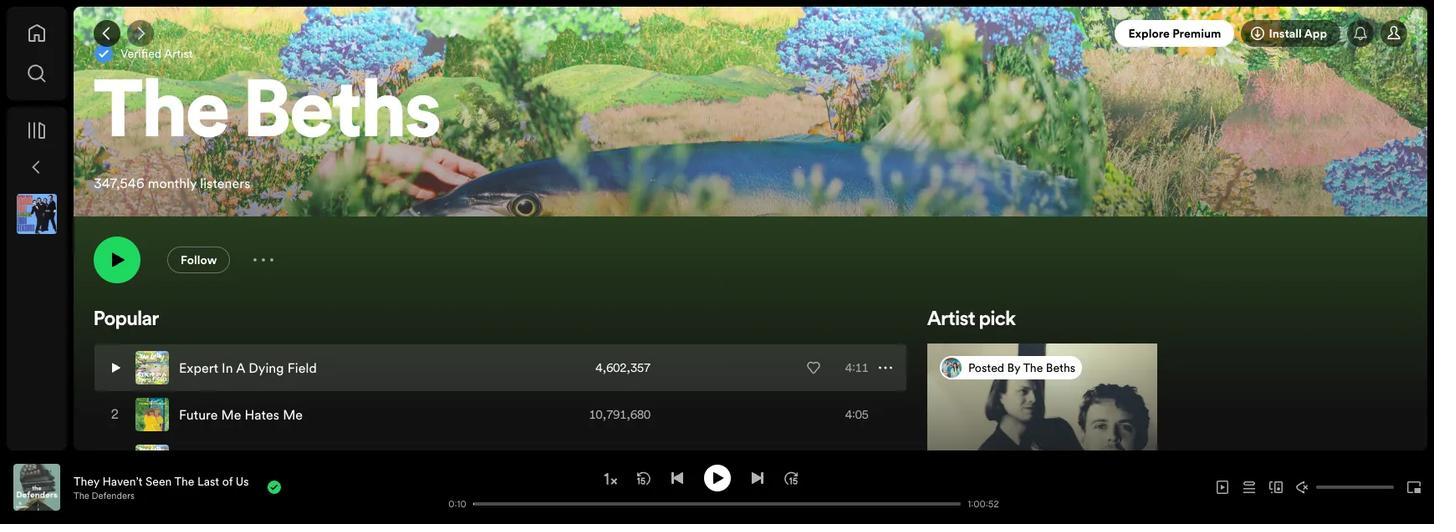 Task type: locate. For each thing, give the bounding box(es) containing it.
cell
[[109, 439, 122, 484], [135, 439, 348, 484], [566, 439, 651, 484], [807, 439, 892, 484]]

dying
[[249, 359, 284, 377]]

previous image
[[670, 471, 684, 485]]

go back image
[[100, 27, 114, 40]]

0 vertical spatial artist
[[164, 45, 193, 62]]

verified
[[120, 45, 161, 62]]

monthly
[[148, 174, 197, 192]]

artist right verified
[[164, 45, 193, 62]]

the down the verified artist
[[94, 76, 229, 157]]

future me hates me link
[[179, 405, 303, 424]]

4:05
[[846, 406, 869, 423]]

the
[[94, 76, 229, 157], [1023, 359, 1043, 376], [174, 473, 194, 490], [74, 490, 89, 502]]

popular
[[94, 310, 159, 330]]

now playing: they haven't seen the last of us by the defenders footer
[[13, 464, 433, 511]]

play expert in a dying field by the beths image
[[109, 358, 122, 378]]

group
[[10, 187, 64, 241]]

field
[[287, 359, 317, 377]]

future me hates me
[[179, 405, 303, 424]]

premium
[[1173, 25, 1221, 42]]

go forward image
[[134, 27, 147, 40]]

me left hates
[[221, 405, 241, 424]]

now playing view image
[[39, 472, 53, 485]]

cell down 4:05 cell
[[807, 439, 892, 484]]

3 cell from the left
[[566, 439, 651, 484]]

me
[[221, 405, 241, 424], [283, 405, 303, 424]]

4,602,357
[[596, 359, 651, 376]]

next image
[[751, 471, 764, 485]]

1 me from the left
[[221, 405, 241, 424]]

search image
[[27, 64, 47, 84]]

4:05 cell
[[807, 392, 892, 437]]

future
[[179, 405, 218, 424]]

by
[[1007, 359, 1021, 376]]

a
[[236, 359, 245, 377]]

me right hates
[[283, 405, 303, 424]]

they
[[74, 473, 99, 490]]

us
[[236, 473, 249, 490]]

install
[[1269, 25, 1302, 42]]

1 horizontal spatial beths
[[1046, 359, 1076, 376]]

expert in a dying field cell
[[135, 345, 324, 390]]

what's new image
[[1354, 27, 1367, 40]]

347,546 monthly listeners
[[94, 174, 250, 192]]

0 horizontal spatial me
[[221, 405, 241, 424]]

cell down 10,791,680
[[566, 439, 651, 484]]

cell up defenders
[[109, 439, 122, 484]]

0 vertical spatial beths
[[244, 76, 441, 157]]

1 horizontal spatial artist
[[927, 310, 976, 330]]

skip forward 15 seconds image
[[784, 471, 797, 485]]

they haven't seen the last of us link
[[74, 473, 249, 490]]

follow button
[[167, 247, 230, 273]]

1 horizontal spatial me
[[283, 405, 303, 424]]

app
[[1304, 25, 1327, 42]]

the beths
[[94, 76, 441, 157]]

verified artist
[[120, 45, 193, 62]]

pick
[[979, 310, 1016, 330]]

0 horizontal spatial beths
[[244, 76, 441, 157]]

explore
[[1129, 25, 1170, 42]]

posted by the beths
[[968, 359, 1076, 376]]

expert in a dying field row
[[95, 344, 907, 391]]

they haven't seen the last of us the defenders
[[74, 473, 249, 502]]

cell down future me hates me link
[[135, 439, 348, 484]]

artist pick
[[927, 310, 1016, 330]]

of
[[222, 473, 233, 490]]

artist left pick
[[927, 310, 976, 330]]

beths
[[244, 76, 441, 157], [1046, 359, 1076, 376]]

artist
[[164, 45, 193, 62], [927, 310, 976, 330]]

last
[[197, 473, 219, 490]]

install app link
[[1242, 20, 1341, 47]]

4:11 cell
[[807, 345, 892, 390]]

group inside the main element
[[10, 187, 64, 241]]



Task type: describe. For each thing, give the bounding box(es) containing it.
10,791,680
[[589, 406, 651, 423]]

home image
[[27, 23, 47, 43]]

volume off image
[[1296, 481, 1310, 494]]

the defenders link
[[74, 490, 135, 502]]

4:11
[[846, 359, 869, 376]]

expert in a dying field
[[179, 359, 317, 377]]

the right by at the right of page
[[1023, 359, 1043, 376]]

the left last
[[174, 473, 194, 490]]

posted
[[968, 359, 1005, 376]]

0:10
[[449, 498, 466, 511]]

haven't
[[102, 473, 143, 490]]

change speed image
[[602, 471, 618, 488]]

explore premium button
[[1115, 20, 1235, 47]]

explore premium
[[1129, 25, 1221, 42]]

1 cell from the left
[[109, 439, 122, 484]]

player controls element
[[0, 465, 1001, 511]]

2 me from the left
[[283, 405, 303, 424]]

future me hates me cell
[[135, 392, 309, 437]]

defenders
[[92, 490, 135, 502]]

expert in a dying field link
[[179, 359, 317, 377]]

skip back 15 seconds image
[[637, 471, 650, 485]]

connect to a device image
[[1270, 481, 1283, 494]]

2 cell from the left
[[135, 439, 348, 484]]

install app
[[1269, 25, 1327, 42]]

1:00:52
[[968, 498, 999, 511]]

the beths image
[[942, 358, 962, 378]]

follow
[[181, 252, 217, 268]]

1 vertical spatial beths
[[1046, 359, 1076, 376]]

hates
[[245, 405, 279, 424]]

347,546
[[94, 174, 144, 192]]

in
[[222, 359, 233, 377]]

the left defenders
[[74, 490, 89, 502]]

expert
[[179, 359, 218, 377]]

merch image
[[927, 344, 1216, 524]]

top bar and user menu element
[[74, 7, 1428, 60]]

play image
[[710, 471, 724, 485]]

seen
[[145, 473, 172, 490]]

1 vertical spatial artist
[[927, 310, 976, 330]]

0 horizontal spatial artist
[[164, 45, 193, 62]]

listeners
[[200, 174, 250, 192]]

4 cell from the left
[[807, 439, 892, 484]]

main element
[[7, 7, 67, 451]]



Task type: vqa. For each thing, say whether or not it's contained in the screenshot.
The Defenders 'link' related to Defenders
no



